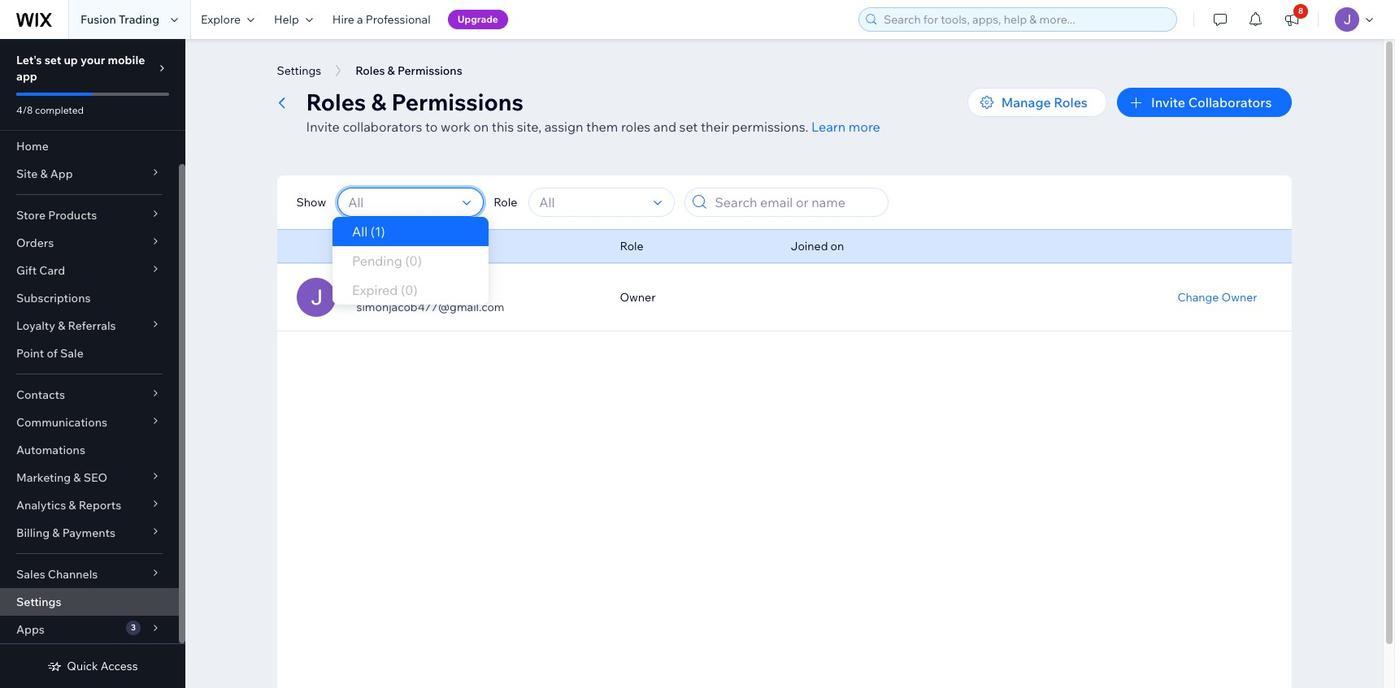 Task type: locate. For each thing, give the bounding box(es) containing it.
1 vertical spatial set
[[679, 119, 698, 135]]

referrals
[[68, 319, 116, 333]]

reports
[[79, 498, 121, 513]]

& inside dropdown button
[[73, 471, 81, 485]]

completed
[[35, 104, 84, 116]]

all
[[352, 224, 368, 240]]

roles for roles & permissions invite collaborators to work on this site, assign them roles and set their permissions. learn more
[[306, 88, 366, 116]]

app
[[50, 167, 73, 181]]

& for roles & permissions
[[388, 63, 395, 78]]

settings inside "settings" link
[[16, 595, 61, 610]]

0 horizontal spatial owner
[[620, 290, 656, 305]]

roles right manage
[[1054, 94, 1088, 111]]

joined
[[791, 239, 828, 254]]

and
[[654, 119, 676, 135]]

All field
[[343, 189, 458, 216], [534, 189, 649, 216]]

1 horizontal spatial invite
[[1151, 94, 1185, 111]]

on
[[473, 119, 489, 135], [831, 239, 844, 254]]

permissions for roles & permissions invite collaborators to work on this site, assign them roles and set their permissions. learn more
[[392, 88, 524, 116]]

0 vertical spatial permissions
[[398, 63, 462, 78]]

subscriptions
[[16, 291, 91, 306]]

1 horizontal spatial settings
[[277, 63, 321, 78]]

roles down settings button
[[306, 88, 366, 116]]

roles
[[355, 63, 385, 78], [306, 88, 366, 116], [1054, 94, 1088, 111]]

settings
[[277, 63, 321, 78], [16, 595, 61, 610]]

jacob
[[357, 282, 395, 298]]

invite inside button
[[1151, 94, 1185, 111]]

0 horizontal spatial settings
[[16, 595, 61, 610]]

roles down a
[[355, 63, 385, 78]]

gift
[[16, 263, 37, 278]]

1 vertical spatial role
[[620, 239, 644, 254]]

loyalty & referrals button
[[0, 312, 179, 340]]

trading
[[119, 12, 159, 27]]

site & app button
[[0, 160, 179, 188]]

analytics & reports button
[[0, 492, 179, 520]]

roles & permissions invite collaborators to work on this site, assign them roles and set their permissions. learn more
[[306, 88, 880, 135]]

1 vertical spatial on
[[831, 239, 844, 254]]

set
[[44, 53, 61, 67], [679, 119, 698, 135]]

2 all field from the left
[[534, 189, 649, 216]]

owner
[[620, 290, 656, 305], [1222, 290, 1257, 305]]

0 vertical spatial set
[[44, 53, 61, 67]]

all (1) option
[[333, 217, 489, 246]]

invite
[[1151, 94, 1185, 111], [306, 119, 340, 135]]

& for roles & permissions invite collaborators to work on this site, assign them roles and set their permissions. learn more
[[371, 88, 386, 116]]

sales
[[16, 568, 45, 582]]

0 vertical spatial settings
[[277, 63, 321, 78]]

& inside button
[[388, 63, 395, 78]]

1 horizontal spatial on
[[831, 239, 844, 254]]

set inside roles & permissions invite collaborators to work on this site, assign them roles and set their permissions. learn more
[[679, 119, 698, 135]]

1 vertical spatial settings
[[16, 595, 61, 610]]

simonjacob477@gmail.com
[[357, 300, 504, 315]]

& up collaborators at the left of the page
[[371, 88, 386, 116]]

marketing & seo
[[16, 471, 107, 485]]

show
[[296, 195, 326, 210]]

& down professional
[[388, 63, 395, 78]]

roles for roles & permissions
[[355, 63, 385, 78]]

all field up all (1) option
[[343, 189, 458, 216]]

set left the up
[[44, 53, 61, 67]]

0 horizontal spatial all field
[[343, 189, 458, 216]]

upgrade
[[457, 13, 498, 25]]

sidebar element
[[0, 39, 185, 689]]

permissions.
[[732, 119, 809, 135]]

analytics & reports
[[16, 498, 121, 513]]

set right and
[[679, 119, 698, 135]]

help button
[[264, 0, 323, 39]]

& right site
[[40, 167, 48, 181]]

8 button
[[1274, 0, 1310, 39]]

2 owner from the left
[[1222, 290, 1257, 305]]

0 vertical spatial on
[[473, 119, 489, 135]]

permissions
[[398, 63, 462, 78], [392, 88, 524, 116]]

all (1) list box
[[333, 217, 489, 305]]

assign
[[544, 119, 583, 135]]

1 horizontal spatial all field
[[534, 189, 649, 216]]

(1)
[[371, 224, 385, 240]]

& right loyalty
[[58, 319, 65, 333]]

invite inside roles & permissions invite collaborators to work on this site, assign them roles and set their permissions. learn more
[[306, 119, 340, 135]]

& left seo at the left bottom
[[73, 471, 81, 485]]

& for loyalty & referrals
[[58, 319, 65, 333]]

manage roles
[[1001, 94, 1088, 111]]

1 all field from the left
[[343, 189, 458, 216]]

& inside 'popup button'
[[52, 526, 60, 541]]

& right billing
[[52, 526, 60, 541]]

1 option from the top
[[333, 246, 489, 276]]

permissions inside button
[[398, 63, 462, 78]]

site & app
[[16, 167, 73, 181]]

& inside roles & permissions invite collaborators to work on this site, assign them roles and set their permissions. learn more
[[371, 88, 386, 116]]

them
[[586, 119, 618, 135]]

contacts
[[16, 388, 65, 402]]

sales channels button
[[0, 561, 179, 589]]

& for billing & payments
[[52, 526, 60, 541]]

&
[[388, 63, 395, 78], [371, 88, 386, 116], [40, 167, 48, 181], [58, 319, 65, 333], [73, 471, 81, 485], [69, 498, 76, 513], [52, 526, 60, 541]]

1 horizontal spatial owner
[[1222, 290, 1257, 305]]

collaborators
[[343, 119, 422, 135]]

0 vertical spatial invite
[[1151, 94, 1185, 111]]

invite left collaborators
[[1151, 94, 1185, 111]]

change
[[1178, 290, 1219, 305]]

gift card button
[[0, 257, 179, 285]]

settings down help button
[[277, 63, 321, 78]]

option
[[333, 246, 489, 276], [333, 276, 489, 305]]

0 horizontal spatial set
[[44, 53, 61, 67]]

channels
[[48, 568, 98, 582]]

roles inside roles & permissions invite collaborators to work on this site, assign them roles and set their permissions. learn more
[[306, 88, 366, 116]]

roles inside button
[[355, 63, 385, 78]]

settings down sales
[[16, 595, 61, 610]]

access
[[101, 659, 138, 674]]

work
[[441, 119, 470, 135]]

settings for settings button
[[277, 63, 321, 78]]

learn
[[811, 119, 846, 135]]

on right joined
[[831, 239, 844, 254]]

invite left collaborators at the left of the page
[[306, 119, 340, 135]]

1 vertical spatial permissions
[[392, 88, 524, 116]]

loyalty & referrals
[[16, 319, 116, 333]]

0 vertical spatial role
[[494, 195, 517, 210]]

settings inside settings button
[[277, 63, 321, 78]]

manage roles link
[[967, 88, 1107, 117]]

store products button
[[0, 202, 179, 229]]

& inside popup button
[[40, 167, 48, 181]]

help
[[274, 12, 299, 27]]

to
[[425, 119, 438, 135]]

contacts button
[[0, 381, 179, 409]]

0 horizontal spatial on
[[473, 119, 489, 135]]

all field down "them"
[[534, 189, 649, 216]]

invite collaborators button
[[1117, 88, 1292, 117]]

billing & payments
[[16, 526, 115, 541]]

apps
[[16, 623, 45, 637]]

0 horizontal spatial invite
[[306, 119, 340, 135]]

1 vertical spatial invite
[[306, 119, 340, 135]]

permissions inside roles & permissions invite collaborators to work on this site, assign them roles and set their permissions. learn more
[[392, 88, 524, 116]]

permissions up work
[[392, 88, 524, 116]]

fusion
[[80, 12, 116, 27]]

communications button
[[0, 409, 179, 437]]

quick
[[67, 659, 98, 674]]

gift card
[[16, 263, 65, 278]]

quick access
[[67, 659, 138, 674]]

on left this
[[473, 119, 489, 135]]

& left reports
[[69, 498, 76, 513]]

& for site & app
[[40, 167, 48, 181]]

upgrade button
[[448, 10, 508, 29]]

permissions up to
[[398, 63, 462, 78]]

1 horizontal spatial set
[[679, 119, 698, 135]]



Task type: vqa. For each thing, say whether or not it's contained in the screenshot.
ad goal image
no



Task type: describe. For each thing, give the bounding box(es) containing it.
collaborators
[[1188, 94, 1272, 111]]

joined on
[[791, 239, 844, 254]]

jacob simon simonjacob477@gmail.com
[[357, 282, 504, 315]]

change owner button
[[1178, 290, 1257, 305]]

analytics
[[16, 498, 66, 513]]

a
[[357, 12, 363, 27]]

subscriptions link
[[0, 285, 179, 312]]

orders button
[[0, 229, 179, 257]]

this
[[492, 119, 514, 135]]

all (1)
[[352, 224, 385, 240]]

0 horizontal spatial role
[[494, 195, 517, 210]]

hire a professional link
[[323, 0, 440, 39]]

communications
[[16, 415, 107, 430]]

payments
[[62, 526, 115, 541]]

settings link
[[0, 589, 179, 616]]

site,
[[517, 119, 542, 135]]

Search email or name field
[[710, 189, 883, 216]]

seo
[[83, 471, 107, 485]]

set inside let's set up your mobile app
[[44, 53, 61, 67]]

hire
[[332, 12, 354, 27]]

learn more link
[[811, 119, 880, 135]]

explore
[[201, 12, 241, 27]]

& for analytics & reports
[[69, 498, 76, 513]]

home
[[16, 139, 49, 154]]

of
[[47, 346, 58, 361]]

your
[[80, 53, 105, 67]]

permissions for roles & permissions
[[398, 63, 462, 78]]

3
[[131, 623, 136, 633]]

store
[[16, 208, 46, 223]]

on inside roles & permissions invite collaborators to work on this site, assign them roles and set their permissions. learn more
[[473, 119, 489, 135]]

roles & permissions
[[355, 63, 462, 78]]

1 horizontal spatial role
[[620, 239, 644, 254]]

name
[[357, 239, 388, 254]]

4/8 completed
[[16, 104, 84, 116]]

sales channels
[[16, 568, 98, 582]]

home link
[[0, 133, 179, 160]]

point of sale link
[[0, 340, 179, 367]]

orders
[[16, 236, 54, 250]]

products
[[48, 208, 97, 223]]

point
[[16, 346, 44, 361]]

billing & payments button
[[0, 520, 179, 547]]

hire a professional
[[332, 12, 431, 27]]

automations link
[[0, 437, 179, 464]]

sale
[[60, 346, 84, 361]]

roles & permissions button
[[347, 59, 471, 83]]

Search for tools, apps, help & more... field
[[879, 8, 1172, 31]]

mobile
[[108, 53, 145, 67]]

2 option from the top
[[333, 276, 489, 305]]

settings for "settings" link
[[16, 595, 61, 610]]

invite collaborators
[[1151, 94, 1272, 111]]

professional
[[366, 12, 431, 27]]

let's
[[16, 53, 42, 67]]

marketing
[[16, 471, 71, 485]]

automations
[[16, 443, 85, 458]]

card
[[39, 263, 65, 278]]

manage
[[1001, 94, 1051, 111]]

& for marketing & seo
[[73, 471, 81, 485]]

quick access button
[[47, 659, 138, 674]]

loyalty
[[16, 319, 55, 333]]

billing
[[16, 526, 50, 541]]

more
[[849, 119, 880, 135]]

change owner
[[1178, 290, 1257, 305]]

marketing & seo button
[[0, 464, 179, 492]]

simon
[[398, 282, 437, 298]]

point of sale
[[16, 346, 84, 361]]

up
[[64, 53, 78, 67]]

8
[[1298, 6, 1304, 16]]

site
[[16, 167, 38, 181]]

fusion trading
[[80, 12, 159, 27]]

let's set up your mobile app
[[16, 53, 145, 84]]

4/8
[[16, 104, 33, 116]]

1 owner from the left
[[620, 290, 656, 305]]



